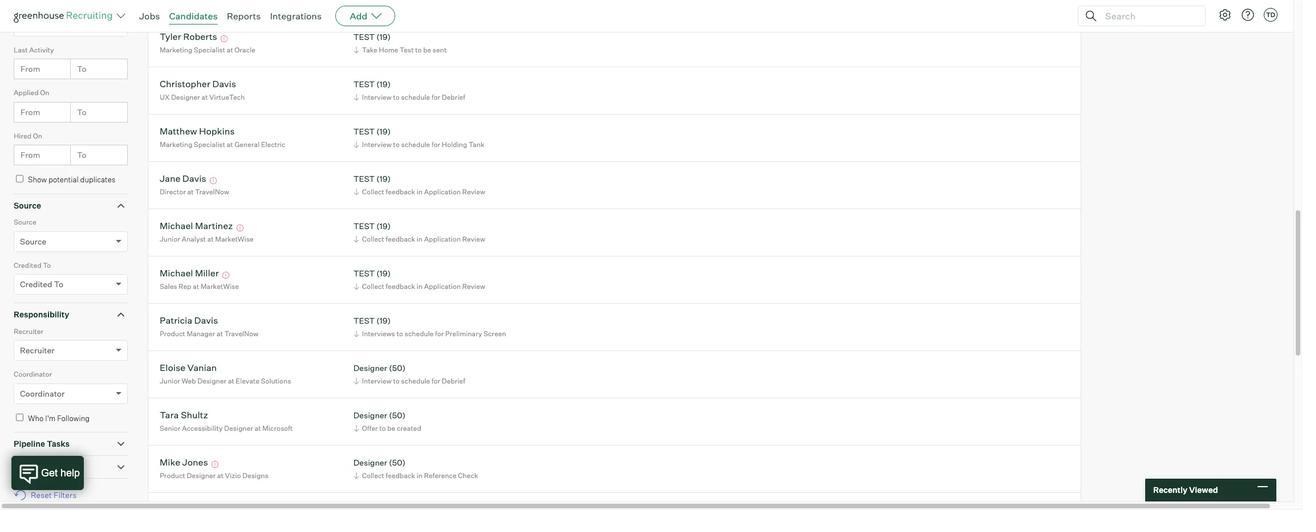 Task type: vqa. For each thing, say whether or not it's contained in the screenshot.
GREENHOUSE RECRUITING 'image'
yes



Task type: describe. For each thing, give the bounding box(es) containing it.
on for applied on
[[40, 89, 49, 97]]

test (19) collect feedback in application review for michael martinez
[[354, 222, 486, 244]]

from for hired
[[21, 150, 40, 160]]

jobs
[[139, 10, 160, 22]]

reference
[[424, 472, 457, 480]]

tyler roberts link
[[160, 31, 217, 44]]

designer inside eloise vanian junior web designer at elevate solutions
[[198, 377, 227, 386]]

0 vertical spatial credited to
[[14, 261, 51, 270]]

at inside eloise vanian junior web designer at elevate solutions
[[228, 377, 234, 386]]

analyst
[[182, 235, 206, 244]]

feedback for martinez
[[386, 235, 415, 244]]

Show potential duplicates checkbox
[[16, 175, 23, 183]]

candidates link
[[169, 10, 218, 22]]

interview for matthew hopkins
[[362, 140, 392, 149]]

schedule for christopher davis
[[401, 93, 430, 102]]

offer to be created link
[[352, 423, 424, 434]]

elevate
[[236, 377, 260, 386]]

(19) for ux designer at virtuetech
[[377, 80, 391, 89]]

collect for jane davis
[[362, 188, 385, 196]]

eloise vanian junior web designer at elevate solutions
[[160, 363, 291, 386]]

education
[[14, 463, 53, 472]]

test for ux designer at virtuetech
[[354, 80, 375, 89]]

hopkins
[[199, 126, 235, 137]]

from for applied
[[21, 107, 40, 117]]

filters
[[54, 491, 77, 501]]

integrations link
[[270, 10, 322, 22]]

designer inside designer (50) collect feedback in reference check
[[354, 459, 387, 468]]

roberts
[[183, 31, 217, 42]]

michael for michael miller
[[160, 268, 193, 279]]

interview to schedule for debrief link for vanian
[[352, 376, 468, 387]]

to for last activity
[[77, 64, 86, 74]]

reset filters
[[31, 491, 77, 501]]

to for christopher davis
[[393, 93, 400, 102]]

davis for christopher
[[212, 78, 236, 90]]

debrief for christopher davis
[[442, 93, 466, 102]]

designer inside christopher davis ux designer at virtuetech
[[171, 93, 200, 102]]

michael martinez link
[[160, 221, 233, 234]]

duplicates
[[80, 175, 116, 184]]

christopher
[[160, 78, 210, 90]]

collect feedback in application review link for michael miller
[[352, 281, 488, 292]]

tara
[[160, 410, 179, 421]]

designer inside designer (50) interview to schedule for debrief
[[354, 364, 387, 373]]

travelnow inside patricia davis product manager at travelnow
[[225, 330, 259, 338]]

matthew hopkins link
[[160, 126, 235, 139]]

jones
[[182, 457, 208, 469]]

product designer at vizio designs
[[160, 472, 269, 480]]

at inside patricia davis product manager at travelnow
[[217, 330, 223, 338]]

recently
[[1154, 486, 1188, 496]]

1 vertical spatial rejection
[[20, 21, 55, 31]]

interviews to schedule for preliminary screen link
[[352, 329, 509, 340]]

credited to element
[[14, 260, 128, 303]]

1 vertical spatial credited to
[[20, 280, 63, 289]]

junior analyst at marketwise
[[160, 235, 254, 244]]

0 vertical spatial coordinator
[[14, 371, 52, 379]]

(19) for sales rep at marketwise
[[377, 269, 391, 279]]

from for last
[[21, 64, 40, 74]]

reports link
[[227, 10, 261, 22]]

jane davis link
[[160, 173, 206, 186]]

configure image
[[1219, 8, 1233, 22]]

(50) inside designer (50) collect feedback in reference check
[[389, 459, 406, 468]]

home
[[379, 46, 398, 54]]

designs
[[243, 472, 269, 480]]

at inside "tara shultz senior accessibility designer at microsoft"
[[255, 425, 261, 433]]

collect for michael martinez
[[362, 235, 385, 244]]

at inside the matthew hopkins marketing specialist at general electric
[[227, 140, 233, 149]]

junior inside eloise vanian junior web designer at elevate solutions
[[160, 377, 180, 386]]

source element
[[14, 217, 128, 260]]

2 product from the top
[[160, 472, 185, 480]]

schedule for eloise vanian
[[401, 377, 430, 386]]

collect feedback in reference check link
[[352, 471, 481, 482]]

vanian
[[188, 363, 217, 374]]

application for michael martinez
[[424, 235, 461, 244]]

1 marketing from the top
[[160, 46, 192, 54]]

source for source element
[[14, 201, 41, 210]]

who
[[28, 414, 44, 423]]

feedback for jones
[[386, 472, 415, 480]]

test (19) collect feedback in application review for jane davis
[[354, 174, 486, 196]]

test (19) interviews to schedule for preliminary screen
[[354, 316, 506, 338]]

eloise
[[160, 363, 186, 374]]

test
[[400, 46, 414, 54]]

michael martinez
[[160, 221, 233, 232]]

microsoft
[[263, 425, 293, 433]]

electric
[[261, 140, 286, 149]]

for for patricia davis
[[435, 330, 444, 338]]

viewed
[[1190, 486, 1219, 496]]

for for christopher davis
[[432, 93, 441, 102]]

senior
[[160, 425, 181, 433]]

test (19) take home test to be sent
[[354, 32, 447, 54]]

schedule for patricia davis
[[405, 330, 434, 338]]

td
[[1267, 11, 1276, 19]]

mike jones link
[[160, 457, 208, 470]]

0 vertical spatial recruiter
[[14, 327, 43, 336]]

0 vertical spatial travelnow
[[195, 188, 229, 196]]

take home test to be sent link
[[352, 44, 450, 55]]

marketing specialist at oracle
[[160, 46, 256, 54]]

accessibility
[[182, 425, 223, 433]]

add button
[[336, 6, 396, 26]]

eloise vanian link
[[160, 363, 217, 376]]

jobs link
[[139, 10, 160, 22]]

(50) for tara shultz
[[389, 411, 406, 421]]

in for mike jones
[[417, 472, 423, 480]]

matthew hopkins marketing specialist at general electric
[[160, 126, 286, 149]]

show
[[28, 175, 47, 184]]

activity
[[29, 45, 54, 54]]

product inside patricia davis product manager at travelnow
[[160, 330, 185, 338]]

to for eloise vanian
[[393, 377, 400, 386]]

at down jane davis link on the top of the page
[[187, 188, 194, 196]]

ux
[[160, 93, 170, 102]]

test (19) collect feedback in application review for michael miller
[[354, 269, 486, 291]]

director at travelnow
[[160, 188, 229, 196]]

pipeline
[[14, 440, 45, 449]]

shultz
[[181, 410, 208, 421]]

check
[[458, 472, 478, 480]]

greenhouse recruiting image
[[14, 9, 116, 23]]

hired
[[14, 132, 31, 140]]

director
[[160, 188, 186, 196]]

mike jones has been in reference check for more than 10 days image
[[210, 462, 220, 469]]

debrief for eloise vanian
[[442, 377, 466, 386]]

2 vertical spatial source
[[20, 237, 46, 246]]

in for michael martinez
[[417, 235, 423, 244]]

davis for patricia
[[194, 315, 218, 327]]

in for michael miller
[[417, 282, 423, 291]]

sales rep at marketwise
[[160, 282, 239, 291]]

test (19) interview to schedule for holding tank
[[354, 127, 485, 149]]

holding
[[442, 140, 467, 149]]

td button
[[1265, 8, 1278, 22]]

reset filters button
[[14, 485, 82, 506]]

michael miller link
[[160, 268, 219, 281]]

interview to schedule for holding tank link
[[352, 139, 488, 150]]

interview for eloise vanian
[[362, 377, 392, 386]]

1 vertical spatial recruiter
[[20, 346, 55, 356]]

designer inside "tara shultz senior accessibility designer at microsoft"
[[224, 425, 253, 433]]

general
[[235, 140, 260, 149]]

applied on
[[14, 89, 49, 97]]

last activity
[[14, 45, 54, 54]]

manager
[[187, 330, 215, 338]]

following
[[57, 414, 90, 423]]



Task type: locate. For each thing, give the bounding box(es) containing it.
1 vertical spatial davis
[[183, 173, 206, 185]]

test for director at travelnow
[[354, 174, 375, 184]]

at down the martinez
[[208, 235, 214, 244]]

1 (50) from the top
[[389, 364, 406, 373]]

credited up responsibility
[[20, 280, 52, 289]]

tara shultz senior accessibility designer at microsoft
[[160, 410, 293, 433]]

debrief inside test (19) interview to schedule for debrief
[[442, 93, 466, 102]]

2 junior from the top
[[160, 377, 180, 386]]

2 vertical spatial application
[[424, 282, 461, 291]]

0 vertical spatial be
[[423, 46, 431, 54]]

1 vertical spatial interview
[[362, 140, 392, 149]]

designer down vanian at bottom left
[[198, 377, 227, 386]]

1 collect feedback in application review link from the top
[[352, 187, 488, 197]]

test for product manager at travelnow
[[354, 316, 375, 326]]

0 vertical spatial interview
[[362, 93, 392, 102]]

product down mike
[[160, 472, 185, 480]]

web
[[182, 377, 196, 386]]

source
[[14, 201, 41, 210], [14, 218, 36, 227], [20, 237, 46, 246]]

to inside designer (50) interview to schedule for debrief
[[393, 377, 400, 386]]

to for patricia davis
[[397, 330, 403, 338]]

1 vertical spatial be
[[388, 425, 396, 433]]

at
[[227, 46, 233, 54], [202, 93, 208, 102], [227, 140, 233, 149], [187, 188, 194, 196], [208, 235, 214, 244], [193, 282, 199, 291], [217, 330, 223, 338], [228, 377, 234, 386], [255, 425, 261, 433], [217, 472, 224, 480]]

3 feedback from the top
[[386, 282, 415, 291]]

2 application from the top
[[424, 235, 461, 244]]

from down last activity on the top of the page
[[21, 64, 40, 74]]

1 vertical spatial specialist
[[194, 140, 225, 149]]

oracle
[[235, 46, 256, 54]]

schedule inside the test (19) interviews to schedule for preliminary screen
[[405, 330, 434, 338]]

collect inside designer (50) collect feedback in reference check
[[362, 472, 385, 480]]

test inside the test (19) interviews to schedule for preliminary screen
[[354, 316, 375, 326]]

2 (50) from the top
[[389, 411, 406, 421]]

reason
[[45, 2, 69, 11], [57, 21, 85, 31]]

at left microsoft
[[255, 425, 261, 433]]

1 test (19) collect feedback in application review from the top
[[354, 174, 486, 196]]

to for applied on
[[77, 107, 86, 117]]

marketing down matthew
[[160, 140, 192, 149]]

1 vertical spatial junior
[[160, 377, 180, 386]]

interview
[[362, 93, 392, 102], [362, 140, 392, 149], [362, 377, 392, 386]]

interview inside test (19) interview to schedule for debrief
[[362, 93, 392, 102]]

1 from from the top
[[21, 64, 40, 74]]

at inside christopher davis ux designer at virtuetech
[[202, 93, 208, 102]]

on right hired
[[33, 132, 42, 140]]

1 vertical spatial collect feedback in application review link
[[352, 234, 488, 245]]

on right applied
[[40, 89, 49, 97]]

1 feedback from the top
[[386, 188, 415, 196]]

2 collect from the top
[[362, 235, 385, 244]]

product down patricia at the left of page
[[160, 330, 185, 338]]

schedule up created
[[401, 377, 430, 386]]

2 feedback from the top
[[386, 235, 415, 244]]

0 horizontal spatial be
[[388, 425, 396, 433]]

designer right accessibility
[[224, 425, 253, 433]]

michael miller has been in application review for more than 5 days image
[[221, 272, 231, 279]]

interview to schedule for debrief link up the designer (50) offer to be created
[[352, 376, 468, 387]]

0 vertical spatial collect feedback in application review link
[[352, 187, 488, 197]]

2 (19) from the top
[[377, 80, 391, 89]]

5 (19) from the top
[[377, 222, 391, 231]]

interview to schedule for debrief link for davis
[[352, 92, 468, 103]]

2 interview to schedule for debrief link from the top
[[352, 376, 468, 387]]

product
[[160, 330, 185, 338], [160, 472, 185, 480]]

schedule inside test (19) interview to schedule for holding tank
[[401, 140, 430, 149]]

at down mike jones has been in reference check for more than 10 days icon
[[217, 472, 224, 480]]

i'm
[[45, 414, 56, 423]]

1 vertical spatial on
[[33, 132, 42, 140]]

marketwise for martinez
[[215, 235, 254, 244]]

michael up analyst
[[160, 221, 193, 232]]

1 specialist from the top
[[194, 46, 225, 54]]

specialist down hopkins at the top left
[[194, 140, 225, 149]]

1 vertical spatial debrief
[[442, 377, 466, 386]]

to right offer
[[380, 425, 386, 433]]

3 (50) from the top
[[389, 459, 406, 468]]

schedule
[[401, 93, 430, 102], [401, 140, 430, 149], [405, 330, 434, 338], [401, 377, 430, 386]]

credited down source element
[[14, 261, 41, 270]]

6 test from the top
[[354, 269, 375, 279]]

1 debrief from the top
[[442, 93, 466, 102]]

miller
[[195, 268, 219, 279]]

specialist
[[194, 46, 225, 54], [194, 140, 225, 149]]

potential
[[48, 175, 79, 184]]

3 in from the top
[[417, 282, 423, 291]]

2 vertical spatial interview
[[362, 377, 392, 386]]

for up test (19) interview to schedule for holding tank
[[432, 93, 441, 102]]

3 collect from the top
[[362, 282, 385, 291]]

5 test from the top
[[354, 222, 375, 231]]

who i'm following
[[28, 414, 90, 423]]

1 vertical spatial travelnow
[[225, 330, 259, 338]]

interview inside designer (50) interview to schedule for debrief
[[362, 377, 392, 386]]

davis for jane
[[183, 173, 206, 185]]

recruiter element
[[14, 326, 128, 369]]

junior
[[160, 235, 180, 244], [160, 377, 180, 386]]

6 (19) from the top
[[377, 269, 391, 279]]

1 vertical spatial reason
[[57, 21, 85, 31]]

junior down eloise
[[160, 377, 180, 386]]

test for junior analyst at marketwise
[[354, 222, 375, 231]]

3 test (19) collect feedback in application review from the top
[[354, 269, 486, 291]]

1 vertical spatial michael
[[160, 268, 193, 279]]

to inside test (19) interview to schedule for holding tank
[[393, 140, 400, 149]]

to
[[415, 46, 422, 54], [393, 93, 400, 102], [393, 140, 400, 149], [397, 330, 403, 338], [393, 377, 400, 386], [380, 425, 386, 433]]

1 michael from the top
[[160, 221, 193, 232]]

collect feedback in application review link for michael martinez
[[352, 234, 488, 245]]

tank
[[469, 140, 485, 149]]

schedule inside designer (50) interview to schedule for debrief
[[401, 377, 430, 386]]

interview to schedule for debrief link up test (19) interview to schedule for holding tank
[[352, 92, 468, 103]]

0 vertical spatial review
[[463, 188, 486, 196]]

coordinator element
[[14, 369, 128, 412]]

2 review from the top
[[463, 235, 486, 244]]

1 collect from the top
[[362, 188, 385, 196]]

to for hired on
[[77, 150, 86, 160]]

schedule left holding
[[401, 140, 430, 149]]

schedule for matthew hopkins
[[401, 140, 430, 149]]

review for jane davis
[[463, 188, 486, 196]]

test for marketing specialist at general electric
[[354, 127, 375, 137]]

feedback
[[386, 188, 415, 196], [386, 235, 415, 244], [386, 282, 415, 291], [386, 472, 415, 480]]

1 review from the top
[[463, 188, 486, 196]]

jane davis
[[160, 173, 206, 185]]

0 vertical spatial junior
[[160, 235, 180, 244]]

to inside the designer (50) offer to be created
[[380, 425, 386, 433]]

sales
[[160, 282, 177, 291]]

marketwise down michael martinez has been in application review for more than 5 days image
[[215, 235, 254, 244]]

vizio
[[225, 472, 241, 480]]

for inside the test (19) interviews to schedule for preliminary screen
[[435, 330, 444, 338]]

martinez
[[195, 221, 233, 232]]

rejection reason element
[[14, 1, 128, 44]]

2 interview from the top
[[362, 140, 392, 149]]

davis up manager
[[194, 315, 218, 327]]

0 vertical spatial rejection reason
[[14, 2, 69, 11]]

at down christopher davis link
[[202, 93, 208, 102]]

travelnow
[[195, 188, 229, 196], [225, 330, 259, 338]]

Who I'm Following checkbox
[[16, 414, 23, 422]]

(19) inside the test (19) interviews to schedule for preliminary screen
[[377, 316, 391, 326]]

responsibility
[[14, 310, 69, 320]]

reports
[[227, 10, 261, 22]]

4 test from the top
[[354, 174, 375, 184]]

test inside test (19) interview to schedule for holding tank
[[354, 127, 375, 137]]

in for jane davis
[[417, 188, 423, 196]]

0 vertical spatial from
[[21, 64, 40, 74]]

1 interview from the top
[[362, 93, 392, 102]]

debrief inside designer (50) interview to schedule for debrief
[[442, 377, 466, 386]]

for left holding
[[432, 140, 441, 149]]

3 (19) from the top
[[377, 127, 391, 137]]

davis up 'virtuetech'
[[212, 78, 236, 90]]

4 in from the top
[[417, 472, 423, 480]]

for inside designer (50) interview to schedule for debrief
[[432, 377, 441, 386]]

marketwise down michael miller has been in application review for more than 5 days "icon"
[[201, 282, 239, 291]]

collect
[[362, 188, 385, 196], [362, 235, 385, 244], [362, 282, 385, 291], [362, 472, 385, 480]]

2 debrief from the top
[[442, 377, 466, 386]]

to for matthew hopkins
[[393, 140, 400, 149]]

hired on
[[14, 132, 42, 140]]

0 vertical spatial on
[[40, 89, 49, 97]]

preliminary
[[446, 330, 482, 338]]

marketwise for miller
[[201, 282, 239, 291]]

for inside test (19) interview to schedule for holding tank
[[432, 140, 441, 149]]

Search text field
[[1103, 8, 1196, 24]]

0 vertical spatial marketwise
[[215, 235, 254, 244]]

be
[[423, 46, 431, 54], [388, 425, 396, 433]]

for inside test (19) interview to schedule for debrief
[[432, 93, 441, 102]]

0 vertical spatial reason
[[45, 2, 69, 11]]

candidates
[[169, 10, 218, 22]]

0 vertical spatial application
[[424, 188, 461, 196]]

collect for mike jones
[[362, 472, 385, 480]]

at left elevate
[[228, 377, 234, 386]]

offer
[[362, 425, 378, 433]]

collect feedback in application review link for jane davis
[[352, 187, 488, 197]]

source down show potential duplicates 'option'
[[14, 218, 36, 227]]

at left the general
[[227, 140, 233, 149]]

test (19) interview to schedule for debrief
[[354, 80, 466, 102]]

1 vertical spatial interview to schedule for debrief link
[[352, 376, 468, 387]]

recruiter
[[14, 327, 43, 336], [20, 346, 55, 356]]

to for tara shultz
[[380, 425, 386, 433]]

4 feedback from the top
[[386, 472, 415, 480]]

application
[[424, 188, 461, 196], [424, 235, 461, 244], [424, 282, 461, 291]]

travelnow down jane davis has been in application review for more than 5 days image
[[195, 188, 229, 196]]

specialist down roberts
[[194, 46, 225, 54]]

from down applied on
[[21, 107, 40, 117]]

jane
[[160, 173, 181, 185]]

tyler roberts
[[160, 31, 217, 42]]

designer up offer
[[354, 411, 387, 421]]

(19) for product manager at travelnow
[[377, 316, 391, 326]]

to right test
[[415, 46, 422, 54]]

michael for michael martinez
[[160, 221, 193, 232]]

to inside test (19) interview to schedule for debrief
[[393, 93, 400, 102]]

from down hired on on the left of the page
[[21, 150, 40, 160]]

2 marketing from the top
[[160, 140, 192, 149]]

interview for christopher davis
[[362, 93, 392, 102]]

designer down offer
[[354, 459, 387, 468]]

test inside test (19) interview to schedule for debrief
[[354, 80, 375, 89]]

(50) up the offer to be created link
[[389, 411, 406, 421]]

to up the designer (50) offer to be created
[[393, 377, 400, 386]]

0 vertical spatial product
[[160, 330, 185, 338]]

be inside the designer (50) offer to be created
[[388, 425, 396, 433]]

christopher davis link
[[160, 78, 236, 92]]

1 vertical spatial marketing
[[160, 140, 192, 149]]

1 interview to schedule for debrief link from the top
[[352, 92, 468, 103]]

1 junior from the top
[[160, 235, 180, 244]]

1 vertical spatial test (19) collect feedback in application review
[[354, 222, 486, 244]]

to right interviews
[[397, 330, 403, 338]]

0 vertical spatial michael
[[160, 221, 193, 232]]

davis inside patricia davis product manager at travelnow
[[194, 315, 218, 327]]

davis
[[212, 78, 236, 90], [183, 173, 206, 185], [194, 315, 218, 327]]

2 from from the top
[[21, 107, 40, 117]]

marketing inside the matthew hopkins marketing specialist at general electric
[[160, 140, 192, 149]]

rejection reason
[[14, 2, 69, 11], [20, 21, 85, 31]]

3 interview from the top
[[362, 377, 392, 386]]

0 vertical spatial test (19) collect feedback in application review
[[354, 174, 486, 196]]

0 vertical spatial specialist
[[194, 46, 225, 54]]

3 review from the top
[[463, 282, 486, 291]]

2 test (19) collect feedback in application review from the top
[[354, 222, 486, 244]]

(50)
[[389, 364, 406, 373], [389, 411, 406, 421], [389, 459, 406, 468]]

credited
[[14, 261, 41, 270], [20, 280, 52, 289]]

(19) for marketing specialist at oracle
[[377, 32, 391, 42]]

tasks
[[47, 440, 70, 449]]

for down the interviews to schedule for preliminary screen link
[[432, 377, 441, 386]]

for
[[432, 93, 441, 102], [432, 140, 441, 149], [435, 330, 444, 338], [432, 377, 441, 386]]

debrief up holding
[[442, 93, 466, 102]]

davis inside christopher davis ux designer at virtuetech
[[212, 78, 236, 90]]

review for michael martinez
[[463, 235, 486, 244]]

michael miller
[[160, 268, 219, 279]]

(50) up collect feedback in reference check link
[[389, 459, 406, 468]]

1 vertical spatial coordinator
[[20, 389, 65, 399]]

0 vertical spatial marketing
[[160, 46, 192, 54]]

3 test from the top
[[354, 127, 375, 137]]

(19) inside test (19) take home test to be sent
[[377, 32, 391, 42]]

0 vertical spatial (50)
[[389, 364, 406, 373]]

designer down christopher
[[171, 93, 200, 102]]

(19) for marketing specialist at general electric
[[377, 127, 391, 137]]

(50) inside the designer (50) offer to be created
[[389, 411, 406, 421]]

application for jane davis
[[424, 188, 461, 196]]

(19)
[[377, 32, 391, 42], [377, 80, 391, 89], [377, 127, 391, 137], [377, 174, 391, 184], [377, 222, 391, 231], [377, 269, 391, 279], [377, 316, 391, 326]]

solutions
[[261, 377, 291, 386]]

feedback for davis
[[386, 188, 415, 196]]

3 collect feedback in application review link from the top
[[352, 281, 488, 292]]

junior left analyst
[[160, 235, 180, 244]]

schedule right interviews
[[405, 330, 434, 338]]

rep
[[179, 282, 191, 291]]

1 vertical spatial rejection reason
[[20, 21, 85, 31]]

(50) for eloise vanian
[[389, 364, 406, 373]]

tyler
[[160, 31, 181, 42]]

4 (19) from the top
[[377, 174, 391, 184]]

1 in from the top
[[417, 188, 423, 196]]

1 vertical spatial credited
[[20, 280, 52, 289]]

feedback for miller
[[386, 282, 415, 291]]

show potential duplicates
[[28, 175, 116, 184]]

source for the credited to element
[[14, 218, 36, 227]]

1 (19) from the top
[[377, 32, 391, 42]]

for for matthew hopkins
[[432, 140, 441, 149]]

to up test (19) interview to schedule for holding tank
[[393, 93, 400, 102]]

7 (19) from the top
[[377, 316, 391, 326]]

1 horizontal spatial be
[[423, 46, 431, 54]]

tara shultz link
[[160, 410, 208, 423]]

screen
[[484, 330, 506, 338]]

source down show
[[14, 201, 41, 210]]

2 specialist from the top
[[194, 140, 225, 149]]

(50) inside designer (50) interview to schedule for debrief
[[389, 364, 406, 373]]

1 vertical spatial from
[[21, 107, 40, 117]]

1 product from the top
[[160, 330, 185, 338]]

0 vertical spatial source
[[14, 201, 41, 210]]

at right the 'rep'
[[193, 282, 199, 291]]

tyler roberts has been in take home test for more than 7 days image
[[219, 36, 230, 42]]

rejection
[[14, 2, 44, 11], [20, 21, 55, 31]]

schedule inside test (19) interview to schedule for debrief
[[401, 93, 430, 102]]

(19) inside test (19) interview to schedule for holding tank
[[377, 127, 391, 137]]

0 vertical spatial debrief
[[442, 93, 466, 102]]

3 from from the top
[[21, 150, 40, 160]]

at right manager
[[217, 330, 223, 338]]

specialist inside the matthew hopkins marketing specialist at general electric
[[194, 140, 225, 149]]

be inside test (19) take home test to be sent
[[423, 46, 431, 54]]

interview to schedule for debrief link
[[352, 92, 468, 103], [352, 376, 468, 387]]

1 application from the top
[[424, 188, 461, 196]]

1 vertical spatial source
[[14, 218, 36, 227]]

at down tyler roberts has been in take home test for more than 7 days "image"
[[227, 46, 233, 54]]

on
[[40, 89, 49, 97], [33, 132, 42, 140]]

designer (50) interview to schedule for debrief
[[354, 364, 466, 386]]

test (19) collect feedback in application review
[[354, 174, 486, 196], [354, 222, 486, 244], [354, 269, 486, 291]]

jane davis has been in application review for more than 5 days image
[[208, 178, 219, 185]]

2 vertical spatial review
[[463, 282, 486, 291]]

patricia davis product manager at travelnow
[[160, 315, 259, 338]]

1 vertical spatial marketwise
[[201, 282, 239, 291]]

test for sales rep at marketwise
[[354, 269, 375, 279]]

2 vertical spatial from
[[21, 150, 40, 160]]

(50) down interviews
[[389, 364, 406, 373]]

(19) for director at travelnow
[[377, 174, 391, 184]]

1 test from the top
[[354, 32, 375, 42]]

0 vertical spatial interview to schedule for debrief link
[[352, 92, 468, 103]]

2 vertical spatial (50)
[[389, 459, 406, 468]]

1 vertical spatial (50)
[[389, 411, 406, 421]]

to down test (19) interview to schedule for debrief
[[393, 140, 400, 149]]

3 application from the top
[[424, 282, 461, 291]]

davis up director at travelnow
[[183, 173, 206, 185]]

2 in from the top
[[417, 235, 423, 244]]

be left sent
[[423, 46, 431, 54]]

michael martinez has been in application review for more than 5 days image
[[235, 225, 245, 232]]

(19) for junior analyst at marketwise
[[377, 222, 391, 231]]

credited to up responsibility
[[20, 280, 63, 289]]

credited to down source element
[[14, 261, 51, 270]]

1 vertical spatial review
[[463, 235, 486, 244]]

sent
[[433, 46, 447, 54]]

0 vertical spatial rejection
[[14, 2, 44, 11]]

patricia davis link
[[160, 315, 218, 328]]

michael up sales
[[160, 268, 193, 279]]

2 collect feedback in application review link from the top
[[352, 234, 488, 245]]

to inside the test (19) interviews to schedule for preliminary screen
[[397, 330, 403, 338]]

designer inside the designer (50) offer to be created
[[354, 411, 387, 421]]

created
[[397, 425, 422, 433]]

matthew
[[160, 126, 197, 137]]

application for michael miller
[[424, 282, 461, 291]]

7 test from the top
[[354, 316, 375, 326]]

debrief down preliminary
[[442, 377, 466, 386]]

interview inside test (19) interview to schedule for holding tank
[[362, 140, 392, 149]]

designer down jones
[[187, 472, 216, 480]]

for for eloise vanian
[[432, 377, 441, 386]]

2 test from the top
[[354, 80, 375, 89]]

test inside test (19) take home test to be sent
[[354, 32, 375, 42]]

2 vertical spatial test (19) collect feedback in application review
[[354, 269, 486, 291]]

1 vertical spatial application
[[424, 235, 461, 244]]

test
[[354, 32, 375, 42], [354, 80, 375, 89], [354, 127, 375, 137], [354, 174, 375, 184], [354, 222, 375, 231], [354, 269, 375, 279], [354, 316, 375, 326]]

on for hired on
[[33, 132, 42, 140]]

source up the credited to element
[[20, 237, 46, 246]]

2 michael from the top
[[160, 268, 193, 279]]

4 collect from the top
[[362, 472, 385, 480]]

travelnow right manager
[[225, 330, 259, 338]]

review for michael miller
[[463, 282, 486, 291]]

2 vertical spatial davis
[[194, 315, 218, 327]]

(19) inside test (19) interview to schedule for debrief
[[377, 80, 391, 89]]

feedback inside designer (50) collect feedback in reference check
[[386, 472, 415, 480]]

designer down interviews
[[354, 364, 387, 373]]

collect for michael miller
[[362, 282, 385, 291]]

debrief
[[442, 93, 466, 102], [442, 377, 466, 386]]

applied
[[14, 89, 39, 97]]

schedule up test (19) interview to schedule for holding tank
[[401, 93, 430, 102]]

test for marketing specialist at oracle
[[354, 32, 375, 42]]

in inside designer (50) collect feedback in reference check
[[417, 472, 423, 480]]

0 vertical spatial davis
[[212, 78, 236, 90]]

designer (50) collect feedback in reference check
[[354, 459, 478, 480]]

to inside test (19) take home test to be sent
[[415, 46, 422, 54]]

recently viewed
[[1154, 486, 1219, 496]]

1 vertical spatial product
[[160, 472, 185, 480]]

for left preliminary
[[435, 330, 444, 338]]

2 vertical spatial collect feedback in application review link
[[352, 281, 488, 292]]

designer (50) offer to be created
[[354, 411, 422, 433]]

0 vertical spatial credited
[[14, 261, 41, 270]]

be left created
[[388, 425, 396, 433]]

marketing down tyler
[[160, 46, 192, 54]]



